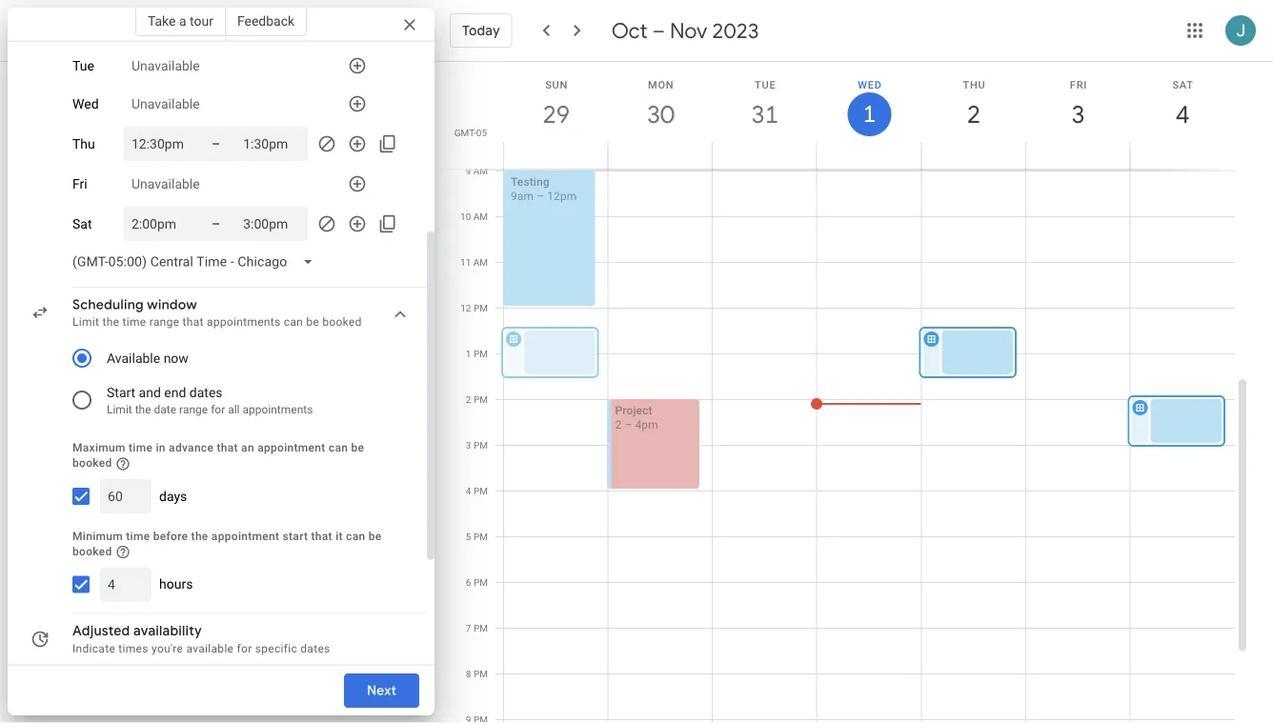 Task type: vqa. For each thing, say whether or not it's contained in the screenshot.
All day
no



Task type: locate. For each thing, give the bounding box(es) containing it.
oct
[[612, 17, 648, 44]]

thu for thu 2
[[963, 79, 986, 91]]

limit down 'start'
[[107, 403, 132, 417]]

take
[[148, 13, 176, 29]]

1 inside wed 1
[[862, 99, 875, 129]]

you're
[[152, 642, 183, 656]]

0 vertical spatial dates
[[190, 385, 223, 400]]

pm right 12
[[474, 303, 488, 314]]

can inside minimum time before the appointment start that it can be booked
[[346, 530, 366, 543]]

fri
[[1070, 79, 1088, 91], [72, 176, 87, 192]]

tuesday, october 31 element
[[743, 92, 787, 136]]

wed for wed
[[72, 96, 99, 112]]

time left in
[[129, 441, 153, 455]]

fri for fri
[[72, 176, 87, 192]]

1 am from the top
[[474, 165, 488, 177]]

0 vertical spatial thu
[[963, 79, 986, 91]]

limit down scheduling at the left top of page
[[72, 316, 99, 329]]

maximum
[[72, 441, 126, 455]]

unavailable down take
[[132, 58, 200, 74]]

am right 10
[[474, 211, 488, 223]]

end
[[164, 385, 186, 400]]

thursday, november 2 element
[[952, 92, 996, 136]]

saturday, november 4 element
[[1161, 92, 1205, 136]]

3 inside fri 3
[[1071, 99, 1084, 130]]

unavailable up start time on thursdays text box at the top left
[[132, 96, 200, 112]]

0 vertical spatial that
[[183, 316, 204, 329]]

for
[[211, 403, 225, 417], [237, 642, 252, 656]]

take a tour button
[[135, 6, 226, 36]]

– down testing
[[537, 190, 544, 203]]

feedback
[[237, 13, 295, 29]]

pm right the 7
[[474, 623, 488, 634]]

pm up 2 pm
[[474, 348, 488, 360]]

thu up thursday, november 2 element
[[963, 79, 986, 91]]

2 for 2
[[966, 99, 980, 130]]

0 horizontal spatial wed
[[72, 96, 99, 112]]

start and end dates limit the date range for all appointments
[[107, 385, 313, 417]]

booked inside minimum time before the appointment start that it can be booked
[[72, 545, 112, 558]]

End time on Saturdays text field
[[243, 213, 300, 235]]

2 inside thu 2
[[966, 99, 980, 130]]

6 pm from the top
[[474, 531, 488, 543]]

End time on Thursdays text field
[[243, 133, 300, 155]]

3 am from the top
[[474, 257, 488, 268]]

0 vertical spatial can
[[284, 316, 303, 329]]

pm for 8 pm
[[474, 669, 488, 680]]

2 horizontal spatial be
[[369, 530, 382, 543]]

6 pm
[[466, 577, 488, 589]]

2 unavailable from the top
[[132, 96, 200, 112]]

now
[[164, 350, 189, 366]]

pm down 2 pm
[[474, 440, 488, 451]]

1 horizontal spatial fri
[[1070, 79, 1088, 91]]

that down window
[[183, 316, 204, 329]]

0 vertical spatial limit
[[72, 316, 99, 329]]

1 vertical spatial be
[[351, 441, 364, 455]]

time left before
[[126, 530, 150, 543]]

that inside scheduling window limit the time range that appointments can be booked
[[183, 316, 204, 329]]

dates right end
[[190, 385, 223, 400]]

the
[[102, 316, 119, 329], [135, 403, 151, 417], [191, 530, 208, 543]]

05
[[476, 127, 487, 138]]

0 horizontal spatial 2
[[466, 394, 471, 406]]

sunday, october 29 element
[[535, 92, 578, 136]]

that left an
[[217, 441, 238, 455]]

1 pm from the top
[[474, 303, 488, 314]]

be inside scheduling window limit the time range that appointments can be booked
[[306, 316, 319, 329]]

6
[[466, 577, 471, 589]]

thu
[[963, 79, 986, 91], [72, 136, 95, 152]]

that left it
[[311, 530, 333, 543]]

testing
[[511, 175, 550, 189]]

that for time
[[311, 530, 333, 543]]

appointments right all at the left of the page
[[243, 403, 313, 417]]

2 vertical spatial time
[[126, 530, 150, 543]]

1 horizontal spatial 2
[[615, 418, 622, 432]]

unavailable up start time on saturdays text field
[[132, 176, 200, 192]]

0 horizontal spatial for
[[211, 403, 225, 417]]

10
[[460, 211, 471, 223]]

1 vertical spatial thu
[[72, 136, 95, 152]]

1 vertical spatial limit
[[107, 403, 132, 417]]

4 inside sat 4
[[1175, 99, 1189, 130]]

1 horizontal spatial limit
[[107, 403, 132, 417]]

pm for 3 pm
[[474, 440, 488, 451]]

appointments inside scheduling window limit the time range that appointments can be booked
[[207, 316, 281, 329]]

2 vertical spatial booked
[[72, 545, 112, 558]]

2 horizontal spatial the
[[191, 530, 208, 543]]

that inside minimum time before the appointment start that it can be booked
[[311, 530, 333, 543]]

29
[[542, 99, 569, 130]]

7 pm from the top
[[474, 577, 488, 589]]

range inside scheduling window limit the time range that appointments can be booked
[[149, 316, 179, 329]]

0 vertical spatial 1
[[862, 99, 875, 129]]

the inside minimum time before the appointment start that it can be booked
[[191, 530, 208, 543]]

available
[[107, 350, 160, 366]]

scheduling
[[72, 296, 144, 314]]

hours
[[159, 577, 193, 593]]

0 horizontal spatial limit
[[72, 316, 99, 329]]

9 pm from the top
[[474, 669, 488, 680]]

0 horizontal spatial 1
[[466, 348, 471, 360]]

1 vertical spatial am
[[474, 211, 488, 223]]

–
[[653, 17, 665, 44], [212, 136, 220, 152], [537, 190, 544, 203], [212, 216, 220, 232], [625, 418, 632, 432]]

0 vertical spatial appointment
[[258, 441, 326, 455]]

1 horizontal spatial dates
[[301, 642, 330, 656]]

appointments up start and end dates limit the date range for all appointments
[[207, 316, 281, 329]]

advance
[[169, 441, 214, 455]]

1 vertical spatial appointments
[[243, 403, 313, 417]]

availability
[[133, 623, 202, 640]]

dates right specific
[[301, 642, 330, 656]]

indicate
[[72, 642, 115, 656]]

0 horizontal spatial fri
[[72, 176, 87, 192]]

0 horizontal spatial 4
[[466, 486, 471, 497]]

pm right 6
[[474, 577, 488, 589]]

1 vertical spatial the
[[135, 403, 151, 417]]

the inside start and end dates limit the date range for all appointments
[[135, 403, 151, 417]]

limit inside scheduling window limit the time range that appointments can be booked
[[72, 316, 99, 329]]

tue inside 'tue 31'
[[755, 79, 776, 91]]

be inside minimum time before the appointment start that it can be booked
[[369, 530, 382, 543]]

0 vertical spatial unavailable
[[132, 58, 200, 74]]

pm right 8
[[474, 669, 488, 680]]

2 horizontal spatial 2
[[966, 99, 980, 130]]

0 vertical spatial time
[[123, 316, 146, 329]]

1 vertical spatial dates
[[301, 642, 330, 656]]

range down end
[[179, 403, 208, 417]]

2 vertical spatial am
[[474, 257, 488, 268]]

2 inside project 2 – 4pm
[[615, 418, 622, 432]]

thu left start time on thursdays text box at the top left
[[72, 136, 95, 152]]

am right 11
[[474, 257, 488, 268]]

2 pm from the top
[[474, 348, 488, 360]]

30 column header
[[608, 62, 713, 169]]

1 vertical spatial for
[[237, 642, 252, 656]]

1 horizontal spatial thu
[[963, 79, 986, 91]]

wed inside 1 column header
[[858, 79, 882, 91]]

booked inside scheduling window limit the time range that appointments can be booked
[[323, 316, 362, 329]]

days
[[159, 488, 187, 504]]

1 horizontal spatial 4
[[1175, 99, 1189, 130]]

3 pm from the top
[[474, 394, 488, 406]]

window
[[147, 296, 197, 314]]

1 column header
[[817, 62, 922, 169]]

dates
[[190, 385, 223, 400], [301, 642, 330, 656]]

0 vertical spatial range
[[149, 316, 179, 329]]

2 vertical spatial that
[[311, 530, 333, 543]]

today
[[462, 22, 500, 39]]

– right start time on thursdays text box at the top left
[[212, 136, 220, 152]]

1 unavailable from the top
[[132, 58, 200, 74]]

Start time on Thursdays text field
[[132, 133, 189, 155]]

appointment left start
[[212, 530, 280, 543]]

that for window
[[183, 316, 204, 329]]

9 am
[[466, 165, 488, 177]]

dates inside start and end dates limit the date range for all appointments
[[190, 385, 223, 400]]

minimum time before the appointment start that it can be booked
[[72, 530, 382, 558]]

tue for tue 31
[[755, 79, 776, 91]]

1 vertical spatial range
[[179, 403, 208, 417]]

appointment
[[258, 441, 326, 455], [212, 530, 280, 543]]

limit
[[72, 316, 99, 329], [107, 403, 132, 417]]

be inside maximum time in advance that an appointment can be booked
[[351, 441, 364, 455]]

am for 10 am
[[474, 211, 488, 223]]

0 vertical spatial am
[[474, 165, 488, 177]]

0 horizontal spatial tue
[[72, 58, 94, 74]]

range down window
[[149, 316, 179, 329]]

unavailable for tue
[[132, 58, 200, 74]]

– down project
[[625, 418, 632, 432]]

time down scheduling at the left top of page
[[123, 316, 146, 329]]

appointment right an
[[258, 441, 326, 455]]

2 vertical spatial unavailable
[[132, 176, 200, 192]]

be for window
[[306, 316, 319, 329]]

0 horizontal spatial the
[[102, 316, 119, 329]]

0 vertical spatial fri
[[1070, 79, 1088, 91]]

1 horizontal spatial 3
[[1071, 99, 1084, 130]]

1 vertical spatial time
[[129, 441, 153, 455]]

0 horizontal spatial thu
[[72, 136, 95, 152]]

1 vertical spatial booked
[[72, 457, 112, 470]]

tue 31
[[751, 79, 778, 130]]

0 vertical spatial 4
[[1175, 99, 1189, 130]]

0 vertical spatial appointments
[[207, 316, 281, 329]]

0 vertical spatial sat
[[1173, 79, 1194, 91]]

wednesday, november 1, today element
[[848, 92, 892, 136]]

scheduling window limit the time range that appointments can be booked
[[72, 296, 362, 329]]

1 vertical spatial 3
[[466, 440, 471, 451]]

thu inside 2 column header
[[963, 79, 986, 91]]

1 horizontal spatial 1
[[862, 99, 875, 129]]

that
[[183, 316, 204, 329], [217, 441, 238, 455], [311, 530, 333, 543]]

2 vertical spatial can
[[346, 530, 366, 543]]

minimum
[[72, 530, 123, 543]]

1 horizontal spatial wed
[[858, 79, 882, 91]]

pm for 2 pm
[[474, 394, 488, 406]]

pm for 6 pm
[[474, 577, 488, 589]]

sat left start time on saturdays text field
[[72, 216, 92, 232]]

0 vertical spatial tue
[[72, 58, 94, 74]]

8 pm from the top
[[474, 623, 488, 634]]

0 vertical spatial 2
[[966, 99, 980, 130]]

0 horizontal spatial sat
[[72, 216, 92, 232]]

1 horizontal spatial that
[[217, 441, 238, 455]]

None field
[[65, 245, 329, 279]]

for left all at the left of the page
[[211, 403, 225, 417]]

0 vertical spatial the
[[102, 316, 119, 329]]

1 vertical spatial appointment
[[212, 530, 280, 543]]

time inside maximum time in advance that an appointment can be booked
[[129, 441, 153, 455]]

can inside scheduling window limit the time range that appointments can be booked
[[284, 316, 303, 329]]

1 horizontal spatial sat
[[1173, 79, 1194, 91]]

0 vertical spatial for
[[211, 403, 225, 417]]

1 vertical spatial sat
[[72, 216, 92, 232]]

31
[[751, 99, 778, 130]]

next
[[367, 683, 397, 700]]

unavailable for wed
[[132, 96, 200, 112]]

– inside the testing 9am – 12pm
[[537, 190, 544, 203]]

31 column header
[[712, 62, 818, 169]]

Maximum days in advance that an appointment can be booked number field
[[108, 479, 144, 514]]

booked
[[323, 316, 362, 329], [72, 457, 112, 470], [72, 545, 112, 558]]

the inside scheduling window limit the time range that appointments can be booked
[[102, 316, 119, 329]]

2
[[966, 99, 980, 130], [466, 394, 471, 406], [615, 418, 622, 432]]

pm down 3 pm
[[474, 486, 488, 497]]

time for maximum
[[129, 441, 153, 455]]

0 vertical spatial be
[[306, 316, 319, 329]]

0 horizontal spatial that
[[183, 316, 204, 329]]

feedback button
[[226, 6, 307, 36]]

for inside start and end dates limit the date range for all appointments
[[211, 403, 225, 417]]

1 vertical spatial tue
[[755, 79, 776, 91]]

0 vertical spatial booked
[[323, 316, 362, 329]]

0 vertical spatial 3
[[1071, 99, 1084, 130]]

sat inside '4' column header
[[1173, 79, 1194, 91]]

option group
[[65, 337, 393, 421]]

0 vertical spatial wed
[[858, 79, 882, 91]]

time inside minimum time before the appointment start that it can be booked
[[126, 530, 150, 543]]

0 horizontal spatial be
[[306, 316, 319, 329]]

be
[[306, 316, 319, 329], [351, 441, 364, 455], [369, 530, 382, 543]]

2 am from the top
[[474, 211, 488, 223]]

1 vertical spatial fri
[[72, 176, 87, 192]]

pm right 5
[[474, 531, 488, 543]]

before
[[153, 530, 188, 543]]

1 horizontal spatial tue
[[755, 79, 776, 91]]

pm down 1 pm
[[474, 394, 488, 406]]

4 pm from the top
[[474, 440, 488, 451]]

for inside adjusted availability indicate times you're available for specific dates
[[237, 642, 252, 656]]

range
[[149, 316, 179, 329], [179, 403, 208, 417]]

1 vertical spatial can
[[329, 441, 348, 455]]

1 horizontal spatial be
[[351, 441, 364, 455]]

3
[[1071, 99, 1084, 130], [466, 440, 471, 451]]

appointments
[[207, 316, 281, 329], [243, 403, 313, 417]]

booked for time
[[72, 545, 112, 558]]

1 vertical spatial 2
[[466, 394, 471, 406]]

1 vertical spatial 4
[[466, 486, 471, 497]]

2 for 2 – 4pm
[[615, 418, 622, 432]]

grid containing 29
[[442, 62, 1251, 724]]

fri 3
[[1070, 79, 1088, 130]]

am right the 9
[[474, 165, 488, 177]]

1 vertical spatial that
[[217, 441, 238, 455]]

1 vertical spatial wed
[[72, 96, 99, 112]]

5
[[466, 531, 471, 543]]

3 unavailable from the top
[[132, 176, 200, 192]]

mon 30
[[646, 79, 674, 130]]

30
[[646, 99, 673, 130]]

2 vertical spatial be
[[369, 530, 382, 543]]

grid
[[442, 62, 1251, 724]]

1 horizontal spatial the
[[135, 403, 151, 417]]

2 horizontal spatial that
[[311, 530, 333, 543]]

wed
[[858, 79, 882, 91], [72, 96, 99, 112]]

1 vertical spatial unavailable
[[132, 96, 200, 112]]

1
[[862, 99, 875, 129], [466, 348, 471, 360]]

sat up saturday, november 4 element
[[1173, 79, 1194, 91]]

12pm
[[547, 190, 577, 203]]

the for window
[[102, 316, 119, 329]]

dates inside adjusted availability indicate times you're available for specific dates
[[301, 642, 330, 656]]

1 horizontal spatial for
[[237, 642, 252, 656]]

tour
[[190, 13, 213, 29]]

4
[[1175, 99, 1189, 130], [466, 486, 471, 497]]

0 horizontal spatial 3
[[466, 440, 471, 451]]

unavailable
[[132, 58, 200, 74], [132, 96, 200, 112], [132, 176, 200, 192]]

fri inside 3 column header
[[1070, 79, 1088, 91]]

0 horizontal spatial dates
[[190, 385, 223, 400]]

5 pm from the top
[[474, 486, 488, 497]]

pm
[[474, 303, 488, 314], [474, 348, 488, 360], [474, 394, 488, 406], [474, 440, 488, 451], [474, 486, 488, 497], [474, 531, 488, 543], [474, 577, 488, 589], [474, 623, 488, 634], [474, 669, 488, 680]]

an
[[241, 441, 254, 455]]

for left specific
[[237, 642, 252, 656]]

2 vertical spatial the
[[191, 530, 208, 543]]

the right before
[[191, 530, 208, 543]]

2 vertical spatial 2
[[615, 418, 622, 432]]

the down and
[[135, 403, 151, 417]]

the down scheduling at the left top of page
[[102, 316, 119, 329]]

time
[[123, 316, 146, 329], [129, 441, 153, 455], [126, 530, 150, 543]]

can
[[284, 316, 303, 329], [329, 441, 348, 455], [346, 530, 366, 543]]



Task type: describe. For each thing, give the bounding box(es) containing it.
can for window
[[284, 316, 303, 329]]

4 pm
[[466, 486, 488, 497]]

9
[[466, 165, 471, 177]]

testing 9am – 12pm
[[511, 175, 577, 203]]

a
[[179, 13, 186, 29]]

times
[[119, 642, 148, 656]]

1 pm
[[466, 348, 488, 360]]

date
[[154, 403, 176, 417]]

limit inside start and end dates limit the date range for all appointments
[[107, 403, 132, 417]]

in
[[156, 441, 166, 455]]

10 am
[[460, 211, 488, 223]]

friday, november 3 element
[[1057, 92, 1101, 136]]

can inside maximum time in advance that an appointment can be booked
[[329, 441, 348, 455]]

am for 9 am
[[474, 165, 488, 177]]

thu 2
[[963, 79, 986, 130]]

that inside maximum time in advance that an appointment can be booked
[[217, 441, 238, 455]]

gmt-
[[454, 127, 476, 138]]

9am
[[511, 190, 534, 203]]

unavailable for fri
[[132, 176, 200, 192]]

12
[[461, 303, 471, 314]]

2023
[[713, 17, 759, 44]]

Start time on Saturdays text field
[[132, 213, 189, 235]]

today button
[[450, 8, 513, 53]]

8
[[466, 669, 471, 680]]

– right oct
[[653, 17, 665, 44]]

1 vertical spatial 1
[[466, 348, 471, 360]]

mon
[[648, 79, 674, 91]]

pm for 12 pm
[[474, 303, 488, 314]]

can for time
[[346, 530, 366, 543]]

pm for 1 pm
[[474, 348, 488, 360]]

4pm
[[635, 418, 659, 432]]

be for time
[[369, 530, 382, 543]]

booked inside maximum time in advance that an appointment can be booked
[[72, 457, 112, 470]]

Minimum amount of hours before the start of the appointment that it can be booked number field
[[108, 568, 144, 602]]

fri for fri 3
[[1070, 79, 1088, 91]]

nov
[[670, 17, 708, 44]]

7 pm
[[466, 623, 488, 634]]

12 pm
[[461, 303, 488, 314]]

am for 11 am
[[474, 257, 488, 268]]

next button
[[344, 668, 419, 714]]

monday, october 30 element
[[639, 92, 683, 136]]

time for minimum
[[126, 530, 150, 543]]

take a tour
[[148, 13, 213, 29]]

– inside project 2 – 4pm
[[625, 418, 632, 432]]

specific
[[255, 642, 297, 656]]

7
[[466, 623, 471, 634]]

booked for window
[[323, 316, 362, 329]]

available
[[186, 642, 234, 656]]

wed for wed 1
[[858, 79, 882, 91]]

3 pm
[[466, 440, 488, 451]]

sun 29
[[542, 79, 569, 130]]

5 pm
[[466, 531, 488, 543]]

8 pm
[[466, 669, 488, 680]]

adjusted availability indicate times you're available for specific dates
[[72, 623, 330, 656]]

option group containing available now
[[65, 337, 393, 421]]

4 column header
[[1130, 62, 1235, 169]]

adjusted
[[72, 623, 130, 640]]

sun
[[545, 79, 568, 91]]

oct – nov 2023
[[612, 17, 759, 44]]

3 column header
[[1026, 62, 1131, 169]]

11
[[460, 257, 471, 268]]

project 2 – 4pm
[[615, 404, 659, 432]]

appointment inside maximum time in advance that an appointment can be booked
[[258, 441, 326, 455]]

pm for 4 pm
[[474, 486, 488, 497]]

– right start time on saturdays text field
[[212, 216, 220, 232]]

tue for tue
[[72, 58, 94, 74]]

sat 4
[[1173, 79, 1194, 130]]

range inside start and end dates limit the date range for all appointments
[[179, 403, 208, 417]]

29 column header
[[503, 62, 609, 169]]

appointment inside minimum time before the appointment start that it can be booked
[[212, 530, 280, 543]]

start
[[283, 530, 308, 543]]

start
[[107, 385, 136, 400]]

appointments inside start and end dates limit the date range for all appointments
[[243, 403, 313, 417]]

2 column header
[[921, 62, 1027, 169]]

the for time
[[191, 530, 208, 543]]

sat for sat 4
[[1173, 79, 1194, 91]]

it
[[336, 530, 343, 543]]

project
[[615, 404, 653, 418]]

thu for thu
[[72, 136, 95, 152]]

11 am
[[460, 257, 488, 268]]

available now
[[107, 350, 189, 366]]

all
[[228, 403, 240, 417]]

and
[[139, 385, 161, 400]]

gmt-05
[[454, 127, 487, 138]]

2 pm
[[466, 394, 488, 406]]

pm for 7 pm
[[474, 623, 488, 634]]

time inside scheduling window limit the time range that appointments can be booked
[[123, 316, 146, 329]]

sat for sat
[[72, 216, 92, 232]]

wed 1
[[858, 79, 882, 129]]

maximum time in advance that an appointment can be booked
[[72, 441, 364, 470]]

pm for 5 pm
[[474, 531, 488, 543]]



